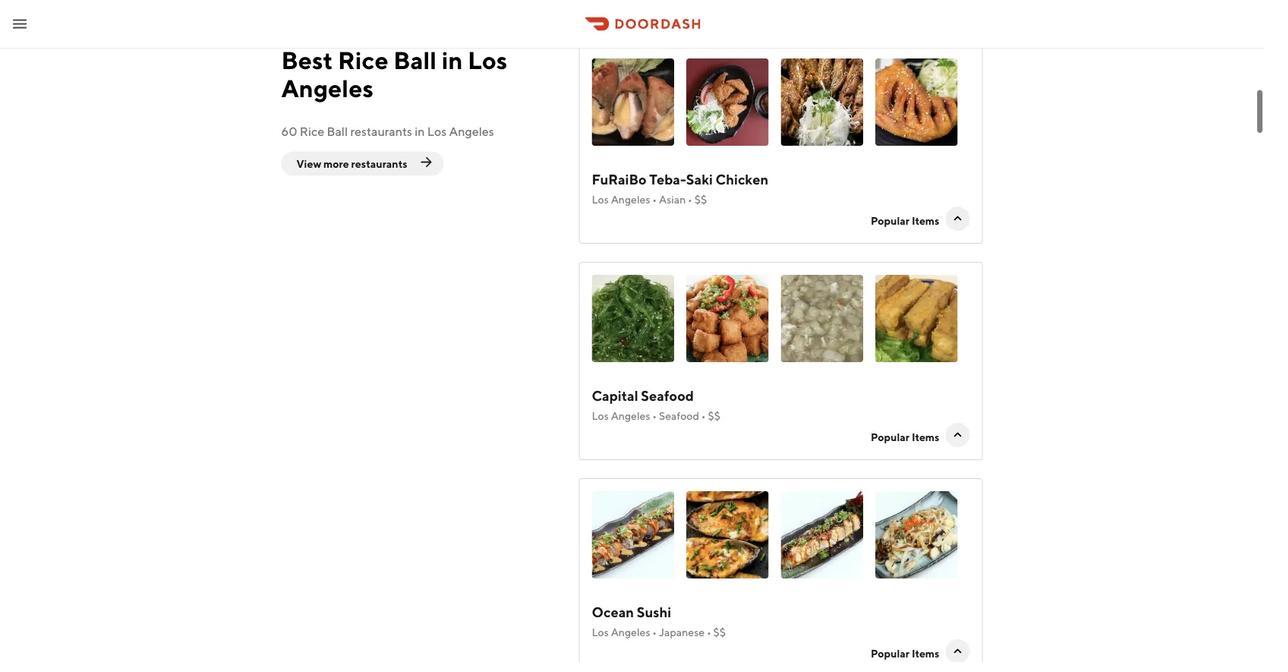 Task type: vqa. For each thing, say whether or not it's contained in the screenshot.
the topmost Closes
no



Task type: locate. For each thing, give the bounding box(es) containing it.
teba pac image
[[781, 57, 864, 144]]

1 items from the top
[[912, 213, 940, 225]]

1 vertical spatial in
[[415, 122, 425, 137]]

2 popular from the top
[[871, 429, 910, 442]]

angeles inside best rice ball in los angeles
[[281, 73, 374, 101]]

1 horizontal spatial rice
[[338, 44, 389, 73]]

in inside best rice ball in los angeles
[[442, 44, 463, 73]]

rice for best
[[338, 44, 389, 73]]

1 vertical spatial popular items
[[871, 429, 940, 442]]

ball for in
[[394, 44, 437, 73]]

ocean sushi los angeles • japanese • $$
[[592, 602, 726, 637]]

restaurants up view more restaurants link
[[350, 122, 412, 137]]

los
[[468, 44, 508, 73], [427, 122, 447, 137], [592, 192, 609, 204], [592, 408, 609, 421], [592, 625, 609, 637]]

1 vertical spatial ball
[[327, 122, 348, 137]]

angeles inside furaibo teba-saki chicken los angeles • asian • $$
[[611, 192, 651, 204]]

0 horizontal spatial ball
[[327, 122, 348, 137]]

2 items from the top
[[912, 429, 940, 442]]

0 vertical spatial restaurants
[[350, 122, 412, 137]]

3 popular from the top
[[871, 646, 910, 658]]

los inside furaibo teba-saki chicken los angeles • asian • $$
[[592, 192, 609, 204]]

1 horizontal spatial in
[[442, 44, 463, 73]]

1 vertical spatial $$
[[708, 408, 721, 421]]

rice
[[338, 44, 389, 73], [300, 122, 325, 137]]

angeles inside "ocean sushi los angeles • japanese • $$"
[[611, 625, 651, 637]]

2 vertical spatial $$
[[714, 625, 726, 637]]

0 horizontal spatial rice
[[300, 122, 325, 137]]

1 vertical spatial seafood
[[659, 408, 699, 421]]

0 vertical spatial items
[[912, 213, 940, 225]]

ball inside best rice ball in los angeles
[[394, 44, 437, 73]]

0 horizontal spatial in
[[415, 122, 425, 137]]

restaurants down 60 rice ball restaurants in los angeles on the top left
[[351, 156, 408, 168]]

$$
[[695, 192, 707, 204], [708, 408, 721, 421], [714, 625, 726, 637]]

2 popular items from the top
[[871, 429, 940, 442]]

0 vertical spatial in
[[442, 44, 463, 73]]

$$ inside capital seafood los angeles • seafood • $$
[[708, 408, 721, 421]]

angry tiger roll image
[[592, 490, 674, 577]]

ball for restaurants
[[327, 122, 348, 137]]

$$ for ocean sushi
[[714, 625, 726, 637]]

best
[[281, 44, 333, 73]]

0 vertical spatial ball
[[394, 44, 437, 73]]

capital seafood los angeles • seafood • $$
[[592, 386, 721, 421]]

in
[[442, 44, 463, 73], [415, 122, 425, 137]]

0 vertical spatial rice
[[338, 44, 389, 73]]

$$ inside furaibo teba-saki chicken los angeles • asian • $$
[[695, 192, 707, 204]]

1 horizontal spatial ball
[[394, 44, 437, 73]]

$$ inside "ocean sushi los angeles • japanese • $$"
[[714, 625, 726, 637]]

popular for furaibo teba-saki chicken
[[871, 213, 910, 225]]

items for capital seafood
[[912, 429, 940, 442]]

1 popular items from the top
[[871, 213, 940, 225]]

1 vertical spatial items
[[912, 429, 940, 442]]

0 vertical spatial popular items
[[871, 213, 940, 225]]

sushi
[[637, 602, 672, 619]]

rice right best
[[338, 44, 389, 73]]

popular items
[[871, 213, 940, 225], [871, 429, 940, 442], [871, 646, 940, 658]]

los inside best rice ball in los angeles
[[468, 44, 508, 73]]

rice right 60
[[300, 122, 325, 137]]

baked salmon roll image
[[781, 490, 864, 577]]

0 vertical spatial popular
[[871, 213, 910, 225]]

capital
[[592, 386, 638, 402]]

2. seaweed salad image
[[592, 273, 674, 361]]

fish plate image
[[687, 57, 769, 144]]

3 popular items from the top
[[871, 646, 940, 658]]

chicken
[[716, 169, 769, 186]]

popular
[[871, 213, 910, 225], [871, 429, 910, 442], [871, 646, 910, 658]]

open menu image
[[11, 15, 29, 33]]

1 vertical spatial rice
[[300, 122, 325, 137]]

items
[[912, 213, 940, 225], [912, 429, 940, 442], [912, 646, 940, 658]]

60
[[281, 122, 297, 137]]

2 vertical spatial popular
[[871, 646, 910, 658]]

3 items from the top
[[912, 646, 940, 658]]

angeles
[[281, 73, 374, 101], [449, 122, 494, 137], [611, 192, 651, 204], [611, 408, 651, 421], [611, 625, 651, 637]]

ball
[[394, 44, 437, 73], [327, 122, 348, 137]]

0 vertical spatial seafood
[[641, 386, 694, 402]]

angeles inside capital seafood los angeles • seafood • $$
[[611, 408, 651, 421]]

restaurants
[[350, 122, 412, 137], [351, 156, 408, 168]]

popular for capital seafood
[[871, 429, 910, 442]]

2 vertical spatial popular items
[[871, 646, 940, 658]]

furaibo teba-saki chicken los angeles • asian • $$
[[592, 169, 769, 204]]

0 vertical spatial $$
[[695, 192, 707, 204]]

rice inside best rice ball in los angeles
[[338, 44, 389, 73]]

1 popular from the top
[[871, 213, 910, 225]]

view
[[297, 156, 321, 168]]

2 vertical spatial items
[[912, 646, 940, 658]]

1 vertical spatial popular
[[871, 429, 910, 442]]

popular items for capital seafood
[[871, 429, 940, 442]]

seafood
[[641, 386, 694, 402], [659, 408, 699, 421]]

•
[[653, 192, 657, 204], [688, 192, 693, 204], [653, 408, 657, 421], [702, 408, 706, 421], [653, 625, 657, 637], [707, 625, 712, 637]]



Task type: describe. For each thing, give the bounding box(es) containing it.
japanese
[[659, 625, 705, 637]]

more
[[324, 156, 349, 168]]

60 rice ball restaurants in los angeles
[[281, 122, 494, 137]]

ika yaki image
[[592, 57, 674, 144]]

4. fish maw & crab soup image
[[781, 273, 864, 361]]

1 vertical spatial restaurants
[[351, 156, 408, 168]]

view more restaurants link
[[281, 150, 444, 174]]

popular items for furaibo teba-saki chicken
[[871, 213, 940, 225]]

items for furaibo teba-saki chicken
[[912, 213, 940, 225]]

saki
[[686, 169, 713, 186]]

popular for ocean sushi
[[871, 646, 910, 658]]

teba-
[[650, 169, 686, 186]]

chita pac image
[[876, 57, 958, 144]]

asian
[[659, 192, 686, 204]]

los inside "ocean sushi los angeles • japanese • $$"
[[592, 625, 609, 637]]

furaibo
[[592, 169, 647, 186]]

popular items for ocean sushi
[[871, 646, 940, 658]]

baked mussel (6 pcs) image
[[687, 490, 769, 577]]

$$ for capital seafood
[[708, 408, 721, 421]]

view more restaurants
[[297, 156, 408, 168]]

4. spicy salt tofu image
[[687, 273, 769, 361]]

rice for 60
[[300, 122, 325, 137]]

best rice ball in los angeles
[[281, 44, 508, 101]]

6. crispy fried tofu image
[[876, 273, 958, 361]]

items for ocean sushi
[[912, 646, 940, 658]]

los inside capital seafood los angeles • seafood • $$
[[592, 408, 609, 421]]

ocean
[[592, 602, 634, 619]]

baked scallop roll image
[[876, 490, 958, 577]]



